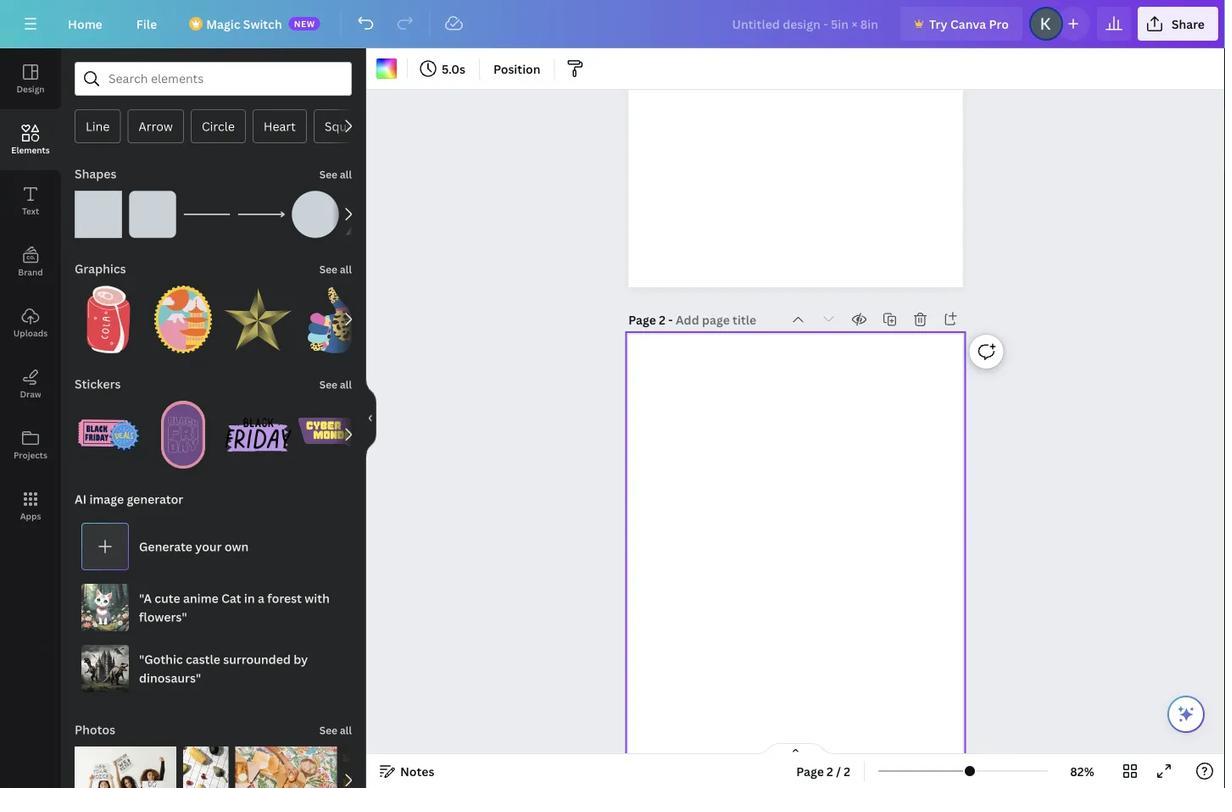 Task type: describe. For each thing, give the bounding box(es) containing it.
graphics
[[75, 261, 126, 277]]

by
[[294, 652, 308, 668]]

cute
[[155, 590, 180, 607]]

ai
[[75, 491, 87, 507]]

position button
[[487, 55, 547, 82]]

all for photos
[[340, 724, 352, 738]]

text
[[22, 205, 39, 217]]

switch
[[243, 16, 282, 32]]

main menu bar
[[0, 0, 1225, 48]]

home
[[68, 16, 102, 32]]

file
[[136, 16, 157, 32]]

notes
[[400, 763, 434, 780]]

notes button
[[373, 758, 441, 785]]

see all for stickers
[[319, 378, 352, 392]]

generate your own
[[139, 539, 249, 555]]

"gothic
[[139, 652, 183, 668]]

5.0s button
[[415, 55, 472, 82]]

page 2 / 2
[[796, 763, 850, 780]]

arrow
[[139, 118, 173, 134]]

assortment of fruits and vegetables image
[[183, 747, 228, 788]]

your
[[195, 539, 222, 555]]

generator
[[127, 491, 183, 507]]

draw button
[[0, 354, 61, 415]]

generate
[[139, 539, 192, 555]]

shapes button
[[73, 157, 118, 191]]

apps button
[[0, 476, 61, 537]]

file button
[[123, 7, 171, 41]]

canva assistant image
[[1176, 705, 1196, 725]]

line button
[[75, 109, 121, 143]]

try canva pro button
[[900, 7, 1022, 41]]

2 for -
[[659, 312, 665, 328]]

page for page 2 -
[[628, 312, 656, 328]]

design
[[16, 83, 45, 95]]

heart button
[[253, 109, 307, 143]]

page for page 2 / 2
[[796, 763, 824, 780]]

see for graphics
[[319, 262, 337, 276]]

Page title text field
[[676, 311, 758, 328]]

try
[[929, 16, 948, 32]]

canva
[[950, 16, 986, 32]]

see all for photos
[[319, 724, 352, 738]]

line
[[86, 118, 110, 134]]

page 2 -
[[628, 312, 676, 328]]

square button
[[314, 109, 376, 143]]

show pages image
[[755, 743, 836, 756]]

design button
[[0, 48, 61, 109]]

pro
[[989, 16, 1009, 32]]

82%
[[1070, 763, 1094, 780]]

rounded square image
[[129, 191, 176, 238]]

position
[[493, 61, 541, 77]]

heart
[[264, 118, 296, 134]]

untitled media image
[[235, 747, 337, 788]]

new
[[294, 18, 315, 29]]

try canva pro
[[929, 16, 1009, 32]]

see all for graphics
[[319, 262, 352, 276]]

stickers button
[[73, 367, 122, 401]]

draw
[[20, 388, 41, 400]]

hide image
[[365, 378, 376, 459]]

a
[[258, 590, 264, 607]]

elements
[[11, 144, 50, 156]]

magic switch
[[206, 16, 282, 32]]

see for stickers
[[319, 378, 337, 392]]

see all button for photos
[[318, 713, 354, 747]]



Task type: locate. For each thing, give the bounding box(es) containing it.
1 horizontal spatial 2
[[827, 763, 833, 780]]

see up untitled media image
[[319, 724, 337, 738]]

2 see from the top
[[319, 262, 337, 276]]

2
[[659, 312, 665, 328], [827, 763, 833, 780], [844, 763, 850, 780]]

4 see all button from the top
[[318, 713, 354, 747]]

image
[[89, 491, 124, 507]]

0 vertical spatial page
[[628, 312, 656, 328]]

in
[[244, 590, 255, 607]]

all up triangle up image
[[340, 167, 352, 181]]

1 all from the top
[[340, 167, 352, 181]]

/
[[836, 763, 841, 780]]

parks and loving sisters laying on blanket at a park image
[[343, 747, 445, 788]]

brand button
[[0, 231, 61, 292]]

82% button
[[1055, 758, 1110, 785]]

stickers
[[75, 376, 121, 392]]

3 see all button from the top
[[318, 367, 354, 401]]

2 see all button from the top
[[318, 252, 354, 286]]

japan stamp icon image
[[149, 286, 217, 354]]

with
[[305, 590, 330, 607]]

all up parks and loving sisters laying on blanket at a park image
[[340, 724, 352, 738]]

group
[[75, 181, 122, 238], [129, 181, 176, 238], [292, 181, 339, 238], [75, 276, 142, 354], [149, 276, 217, 354], [224, 276, 292, 354], [298, 286, 366, 354], [75, 391, 142, 469], [149, 391, 217, 469], [224, 401, 292, 469], [298, 401, 366, 469], [75, 737, 176, 788], [183, 737, 228, 788], [235, 737, 337, 788]]

anime
[[183, 590, 219, 607]]

2 add this line to the canvas image from the left
[[237, 191, 285, 238]]

"gothic castle surrounded by dinosaurs"
[[139, 652, 308, 686]]

see all for shapes
[[319, 167, 352, 181]]

page 2 / 2 button
[[790, 758, 857, 785]]

women protesting together image
[[75, 747, 176, 788]]

soft gradient star illustration image
[[224, 286, 292, 354]]

uploads button
[[0, 292, 61, 354]]

projects button
[[0, 415, 61, 476]]

add this line to the canvas image left white circle shape image
[[237, 191, 285, 238]]

square image
[[75, 191, 122, 238]]

white circle shape image
[[292, 191, 339, 238]]

1 see from the top
[[319, 167, 337, 181]]

see all
[[319, 167, 352, 181], [319, 262, 352, 276], [319, 378, 352, 392], [319, 724, 352, 738]]

Search elements search field
[[109, 63, 318, 95]]

see up wild pattern like hand gesture image at the left of page
[[319, 262, 337, 276]]

3 see from the top
[[319, 378, 337, 392]]

see for shapes
[[319, 167, 337, 181]]

uploads
[[13, 327, 48, 339]]

0 horizontal spatial add this line to the canvas image
[[183, 191, 231, 238]]

4 see from the top
[[319, 724, 337, 738]]

own
[[225, 539, 249, 555]]

page inside 'button'
[[796, 763, 824, 780]]

5.0s
[[442, 61, 465, 77]]

add this line to the canvas image
[[183, 191, 231, 238], [237, 191, 285, 238]]

4 see all from the top
[[319, 724, 352, 738]]

0 horizontal spatial 2
[[659, 312, 665, 328]]

ai image generator
[[75, 491, 183, 507]]

1 vertical spatial page
[[796, 763, 824, 780]]

"a cute anime cat in a forest with flowers"
[[139, 590, 330, 625]]

forest
[[267, 590, 302, 607]]

all for shapes
[[340, 167, 352, 181]]

see for photos
[[319, 724, 337, 738]]

arrow button
[[127, 109, 184, 143]]

all
[[340, 167, 352, 181], [340, 262, 352, 276], [340, 378, 352, 392], [340, 724, 352, 738]]

3 all from the top
[[340, 378, 352, 392]]

all for graphics
[[340, 262, 352, 276]]

page left -
[[628, 312, 656, 328]]

4 all from the top
[[340, 724, 352, 738]]

stylized clean beverages cola image
[[75, 286, 142, 354]]

flowers"
[[139, 609, 187, 625]]

see all button for stickers
[[318, 367, 354, 401]]

see up white circle shape image
[[319, 167, 337, 181]]

text button
[[0, 170, 61, 231]]

see
[[319, 167, 337, 181], [319, 262, 337, 276], [319, 378, 337, 392], [319, 724, 337, 738]]

circle
[[202, 118, 235, 134]]

0 horizontal spatial page
[[628, 312, 656, 328]]

shapes
[[75, 166, 116, 182]]

-
[[668, 312, 673, 328]]

2 for /
[[827, 763, 833, 780]]

see all button for shapes
[[318, 157, 354, 191]]

1 horizontal spatial add this line to the canvas image
[[237, 191, 285, 238]]

triangle up image
[[346, 191, 393, 238]]

1 horizontal spatial page
[[796, 763, 824, 780]]

brand
[[18, 266, 43, 278]]

castle
[[186, 652, 220, 668]]

see all button for graphics
[[318, 252, 354, 286]]

2 left -
[[659, 312, 665, 328]]

magic
[[206, 16, 240, 32]]

all for stickers
[[340, 378, 352, 392]]

see left hide image
[[319, 378, 337, 392]]

all up wild pattern like hand gesture image at the left of page
[[340, 262, 352, 276]]

surrounded
[[223, 652, 291, 668]]

"a
[[139, 590, 152, 607]]

2 all from the top
[[340, 262, 352, 276]]

Design title text field
[[719, 7, 894, 41]]

2 see all from the top
[[319, 262, 352, 276]]

3 see all from the top
[[319, 378, 352, 392]]

share button
[[1138, 7, 1218, 41]]

2 horizontal spatial 2
[[844, 763, 850, 780]]

2 left '/' in the bottom right of the page
[[827, 763, 833, 780]]

see all up white circle shape image
[[319, 167, 352, 181]]

side panel tab list
[[0, 48, 61, 537]]

projects
[[14, 449, 47, 461]]

photos button
[[73, 713, 117, 747]]

circle button
[[191, 109, 246, 143]]

see all up untitled media image
[[319, 724, 352, 738]]

see all left hide image
[[319, 378, 352, 392]]

see all up wild pattern like hand gesture image at the left of page
[[319, 262, 352, 276]]

page
[[628, 312, 656, 328], [796, 763, 824, 780]]

1 see all button from the top
[[318, 157, 354, 191]]

page down the show pages image
[[796, 763, 824, 780]]

1 see all from the top
[[319, 167, 352, 181]]

share
[[1172, 16, 1205, 32]]

apps
[[20, 510, 41, 522]]

cat
[[221, 590, 241, 607]]

2 right '/' in the bottom right of the page
[[844, 763, 850, 780]]

1 add this line to the canvas image from the left
[[183, 191, 231, 238]]

photos
[[75, 722, 115, 738]]

home link
[[54, 7, 116, 41]]

wild pattern like hand gesture image
[[298, 286, 366, 354]]

elements button
[[0, 109, 61, 170]]

see all button
[[318, 157, 354, 191], [318, 252, 354, 286], [318, 367, 354, 401], [318, 713, 354, 747]]

square
[[325, 118, 365, 134]]

dinosaurs"
[[139, 670, 201, 686]]

all left hide image
[[340, 378, 352, 392]]

#ffffff image
[[376, 58, 397, 79]]

graphics button
[[73, 252, 128, 286]]

add this line to the canvas image right rounded square image
[[183, 191, 231, 238]]



Task type: vqa. For each thing, say whether or not it's contained in the screenshot.
"FONTS"
no



